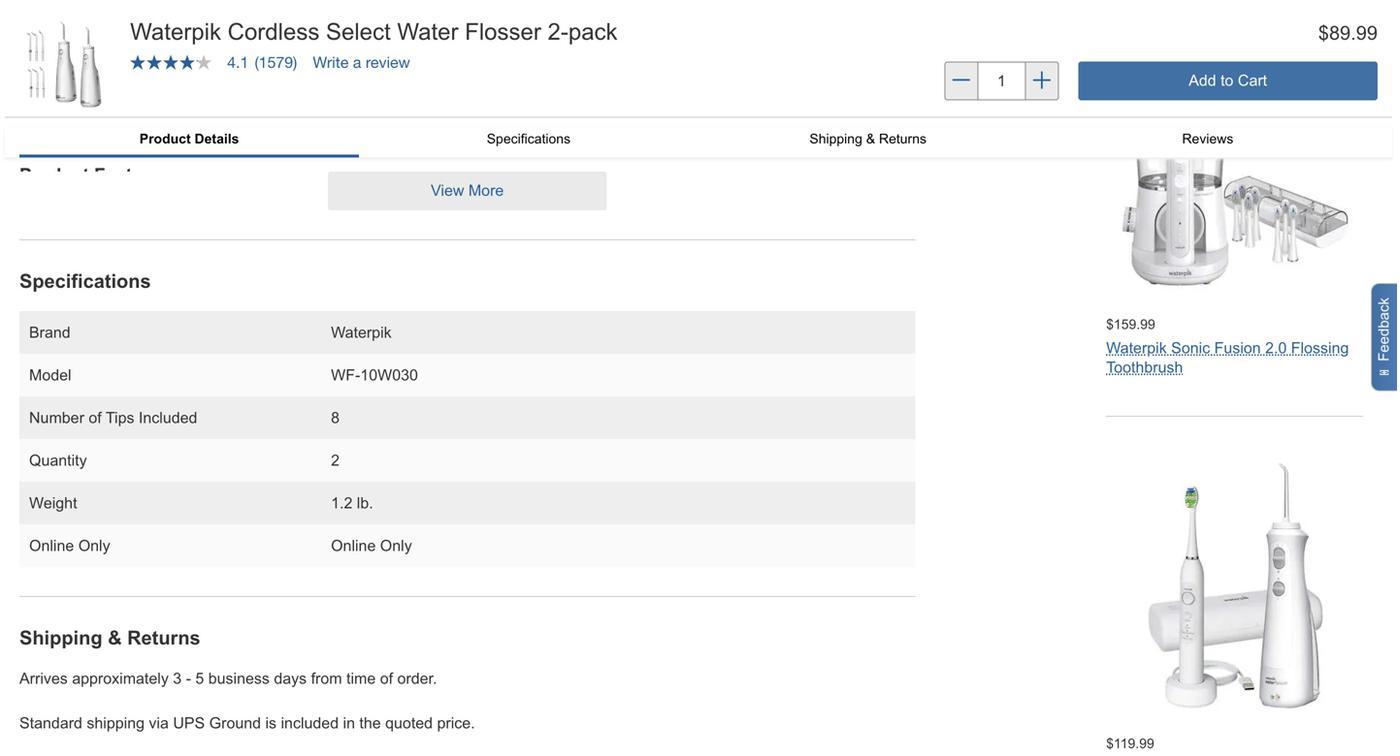 Task type: vqa. For each thing, say whether or not it's contained in the screenshot.
SAFE
yes



Task type: locate. For each thing, give the bounding box(es) containing it.
rack
[[824, 591, 853, 609]]

0 horizontal spatial online only
[[29, 538, 110, 555]]

pack
[[568, 19, 618, 45]]

and
[[106, 494, 139, 514], [258, 531, 284, 548], [767, 591, 793, 609], [167, 612, 193, 629]]

waterpik sonic fusion 2.0 flossing toothbrush image
[[1106, 37, 1363, 294]]

provides 45 seconds of water capacity detachable and top-rack dishwasher safe
[[684, 551, 887, 629]]

the
[[112, 591, 133, 609], [359, 715, 381, 732]]

product for product features
[[19, 165, 89, 185]]

1 horizontal spatial for
[[244, 571, 262, 589]]

quoted
[[385, 715, 433, 732]]

for
[[104, 531, 122, 548], [244, 571, 262, 589]]

0 vertical spatial of
[[89, 410, 102, 427]]

via
[[149, 715, 169, 732]]

tips
[[106, 410, 134, 427]]

0 vertical spatial waterproof
[[144, 494, 242, 514]]

0 vertical spatial in
[[95, 591, 107, 609]]

1 horizontal spatial shipping
[[809, 132, 862, 147]]

select
[[326, 19, 391, 45]]

of left "water"
[[832, 551, 845, 569]]

and right bathrooms
[[258, 531, 284, 548]]

portable
[[27, 494, 101, 514]]

design
[[146, 571, 192, 589]]

online only down portable
[[29, 538, 110, 555]]

rechargeable
[[66, 612, 163, 629]]

0 vertical spatial product
[[139, 132, 191, 147]]

1 horizontal spatial online
[[331, 538, 376, 555]]

arrives
[[19, 670, 68, 688]]

0 horizontal spatial waterpik
[[130, 19, 221, 45]]

quantity
[[29, 452, 87, 470]]

product left features
[[19, 165, 89, 185]]

arrives approximately 3 - 5 business days from time of order.
[[19, 670, 437, 688]]

cordless
[[228, 19, 319, 45]]

returns
[[879, 132, 927, 147], [127, 628, 200, 649]]

price.
[[437, 715, 475, 732]]

product details link
[[19, 128, 359, 155]]

1 horizontal spatial shipping & returns
[[809, 132, 927, 147]]

online only down lb.
[[331, 538, 412, 555]]

0 horizontal spatial &
[[108, 628, 122, 649]]

1 vertical spatial the
[[359, 715, 381, 732]]

only down rechargeable, at the left bottom
[[380, 538, 412, 555]]

a
[[353, 53, 361, 71]]

0 vertical spatial &
[[866, 132, 875, 147]]

of right time
[[380, 670, 393, 688]]

usb charging system easy magnetic attachment
[[375, 531, 558, 569]]

1 horizontal spatial specifications
[[487, 132, 571, 147]]

1 horizontal spatial of
[[380, 670, 393, 688]]

waterpik for waterpik
[[331, 324, 392, 342]]

is
[[265, 715, 277, 732]]

1 horizontal spatial returns
[[879, 132, 927, 147]]

product
[[139, 132, 191, 147], [19, 165, 89, 185]]

0 horizontal spatial of
[[89, 410, 102, 427]]

1 vertical spatial product
[[19, 165, 89, 185]]

in right the use
[[95, 591, 107, 609]]

0 horizontal spatial waterproof
[[66, 571, 142, 589]]

the up the rechargeable
[[112, 591, 133, 609]]

None button
[[1078, 62, 1378, 100], [328, 172, 607, 211], [1078, 62, 1378, 100], [328, 172, 607, 211]]

waterpik
[[130, 19, 221, 45], [331, 324, 392, 342], [1106, 339, 1167, 357]]

5
[[195, 670, 204, 688]]

0 vertical spatial shipping
[[809, 132, 862, 147]]

2 only from the left
[[380, 538, 412, 555]]

1 only from the left
[[78, 538, 110, 555]]

only down portable
[[78, 538, 110, 555]]

2 vertical spatial of
[[380, 670, 393, 688]]

0 horizontal spatial returns
[[127, 628, 200, 649]]

1 vertical spatial waterproof
[[66, 571, 142, 589]]

0 horizontal spatial only
[[78, 538, 110, 555]]

waterproof up bathrooms
[[144, 494, 242, 514]]

lb.
[[357, 495, 373, 512]]

portable
[[197, 612, 253, 629]]

online
[[29, 538, 74, 555], [331, 538, 376, 555]]

standard
[[19, 715, 82, 732]]

for right ideal
[[104, 531, 122, 548]]

0 horizontal spatial specifications
[[19, 271, 151, 292]]

in
[[95, 591, 107, 609], [343, 715, 355, 732]]

1 online from the left
[[29, 538, 74, 555]]

provides
[[684, 551, 744, 569]]

product up features
[[139, 132, 191, 147]]

online down weight
[[29, 538, 74, 555]]

specifications
[[487, 132, 571, 147], [19, 271, 151, 292]]

reviews link
[[1038, 128, 1378, 150]]

0 horizontal spatial in
[[95, 591, 107, 609]]

0 horizontal spatial shipping
[[19, 628, 102, 649]]

8
[[331, 410, 340, 427]]

1 vertical spatial shipping & returns
[[19, 628, 200, 649]]

0 vertical spatial the
[[112, 591, 133, 609]]

capacity
[[684, 571, 741, 589]]

1 vertical spatial of
[[832, 551, 845, 569]]

sonic
[[1171, 339, 1210, 357]]

waterproof inside ideal for smaller bathrooms and travel waterproof design allows for use in the shower rechargeable and portable
[[66, 571, 142, 589]]

0 vertical spatial for
[[104, 531, 122, 548]]

2.0
[[1265, 339, 1287, 357]]

None telephone field
[[978, 62, 1025, 100]]

top-
[[797, 591, 824, 609]]

1 horizontal spatial only
[[380, 538, 412, 555]]

of left "tips"
[[89, 410, 102, 427]]

2 horizontal spatial waterpik
[[1106, 339, 1167, 357]]

0 horizontal spatial for
[[104, 531, 122, 548]]

and up the 'safe'
[[767, 591, 793, 609]]

0 vertical spatial specifications
[[487, 132, 571, 147]]

flossing
[[1291, 339, 1349, 357]]

write
[[313, 53, 349, 71]]

the left quoted
[[359, 715, 381, 732]]

$
[[1318, 22, 1329, 44]]

&
[[866, 132, 875, 147], [108, 628, 122, 649]]

0 horizontal spatial online
[[29, 538, 74, 555]]

of
[[89, 410, 102, 427], [832, 551, 845, 569], [380, 670, 393, 688]]

shower
[[138, 591, 188, 609]]

features
[[94, 165, 171, 185]]

number of tips included
[[29, 410, 197, 427]]

2 horizontal spatial of
[[832, 551, 845, 569]]

0 horizontal spatial product
[[19, 165, 89, 185]]

1.2 lb.
[[331, 495, 373, 512]]

1 vertical spatial for
[[244, 571, 262, 589]]

89.99
[[1329, 22, 1378, 44]]

fusion
[[1214, 339, 1261, 357]]

for right allows
[[244, 571, 262, 589]]

waterproof
[[144, 494, 242, 514], [66, 571, 142, 589]]

0 horizontal spatial the
[[112, 591, 133, 609]]

water
[[850, 551, 887, 569]]

waterproof down travel
[[66, 571, 142, 589]]

1 horizontal spatial waterpik
[[331, 324, 392, 342]]

product details
[[139, 132, 239, 147]]

use
[[66, 591, 91, 609]]

attachment
[[481, 551, 558, 569]]

1 horizontal spatial &
[[866, 132, 875, 147]]

review
[[366, 53, 410, 71]]

waterpik sensonic electric toothbrush and cordless pearl water flosser combo pack image
[[1106, 457, 1363, 714]]

online only
[[29, 538, 110, 555], [331, 538, 412, 555]]

magnetic
[[414, 551, 477, 569]]

toothbrush
[[1106, 359, 1183, 376]]

1 horizontal spatial online only
[[331, 538, 412, 555]]

1 online only from the left
[[29, 538, 110, 555]]

1 horizontal spatial in
[[343, 715, 355, 732]]

write a review button
[[313, 53, 410, 71]]

from
[[311, 670, 342, 688]]

the inside ideal for smaller bathrooms and travel waterproof design allows for use in the shower rechargeable and portable
[[112, 591, 133, 609]]

in right the included
[[343, 715, 355, 732]]

online down the 1.2 lb.
[[331, 538, 376, 555]]

1 horizontal spatial product
[[139, 132, 191, 147]]

global
[[467, 494, 525, 514]]

waterpik sonic fusion 2.0 flossing toothbrush link
[[1106, 339, 1349, 376]]

brand
[[29, 324, 71, 342]]

1 vertical spatial shipping
[[19, 628, 102, 649]]

1 vertical spatial &
[[108, 628, 122, 649]]

wf-10w030
[[331, 367, 418, 384]]

$119.99
[[1106, 737, 1154, 752]]



Task type: describe. For each thing, give the bounding box(es) containing it.
2 online from the left
[[331, 538, 376, 555]]

flosser
[[465, 19, 541, 45]]

1 horizontal spatial the
[[359, 715, 381, 732]]

10w030
[[360, 367, 418, 384]]

1 vertical spatial specifications
[[19, 271, 151, 292]]

charging
[[411, 531, 471, 548]]

rechargeable, global voltage
[[336, 494, 595, 514]]

weight
[[29, 495, 77, 512]]

seconds
[[770, 551, 828, 569]]

ups
[[173, 715, 205, 732]]

1 horizontal spatial waterproof
[[144, 494, 242, 514]]

and down shower
[[167, 612, 193, 629]]

ground
[[209, 715, 261, 732]]

shipping & returns link
[[698, 128, 1038, 150]]

wf-
[[331, 367, 360, 384]]

of inside provides 45 seconds of water capacity detachable and top-rack dishwasher safe
[[832, 551, 845, 569]]

bathrooms
[[181, 531, 254, 548]]

45
[[749, 551, 766, 569]]

$159.99 waterpik sonic fusion 2.0 flossing toothbrush
[[1106, 317, 1349, 376]]

feedback link
[[1371, 283, 1397, 392]]

1.2
[[331, 495, 352, 512]]

shipping inside shipping & returns link
[[809, 132, 862, 147]]

rechargeable,
[[336, 494, 462, 514]]

1 vertical spatial returns
[[127, 628, 200, 649]]

usb
[[375, 531, 407, 548]]

product for product details
[[139, 132, 191, 147]]

$159.99
[[1106, 317, 1155, 332]]

smaller
[[126, 531, 176, 548]]

(1579)
[[255, 53, 297, 71]]

approximately
[[72, 670, 169, 688]]

waterpik cordless select water flosser 2-pack image
[[19, 19, 111, 111]]

waterpik for waterpik cordless select water flosser 2-pack
[[130, 19, 221, 45]]

shipping
[[87, 715, 145, 732]]

easy
[[375, 551, 409, 569]]

number
[[29, 410, 84, 427]]

allows
[[197, 571, 240, 589]]

ideal
[[66, 531, 100, 548]]

0 vertical spatial shipping & returns
[[809, 132, 927, 147]]

waterpik inside $159.99 waterpik sonic fusion 2.0 flossing toothbrush
[[1106, 339, 1167, 357]]

specifications link
[[359, 128, 698, 150]]

4.1 (1579)
[[227, 53, 297, 71]]

0 vertical spatial returns
[[879, 132, 927, 147]]

detachable
[[684, 591, 762, 609]]

2-
[[548, 19, 568, 45]]

safe
[[767, 612, 796, 629]]

3
[[173, 670, 182, 688]]

0 horizontal spatial shipping & returns
[[19, 628, 200, 649]]

4.1
[[227, 53, 249, 71]]

dishwasher
[[684, 612, 762, 629]]

order.
[[397, 670, 437, 688]]

water
[[397, 19, 458, 45]]

& inside shipping & returns link
[[866, 132, 875, 147]]

business
[[208, 670, 270, 688]]

included
[[281, 715, 339, 732]]

travel
[[66, 551, 104, 569]]

2 online only from the left
[[331, 538, 412, 555]]

portable and waterproof
[[27, 494, 242, 514]]

voltage
[[530, 494, 595, 514]]

details
[[195, 132, 239, 147]]

feedback
[[1376, 298, 1392, 362]]

write a review
[[313, 53, 410, 71]]

included
[[139, 410, 197, 427]]

time
[[346, 670, 376, 688]]

and up "smaller"
[[106, 494, 139, 514]]

ideal for smaller bathrooms and travel waterproof design allows for use in the shower rechargeable and portable
[[66, 531, 284, 629]]

2
[[331, 452, 340, 470]]

1 vertical spatial in
[[343, 715, 355, 732]]

product features
[[19, 165, 171, 185]]

-
[[186, 670, 191, 688]]

waterpik cordless select water flosser 2-pack
[[130, 19, 618, 45]]

and inside provides 45 seconds of water capacity detachable and top-rack dishwasher safe
[[767, 591, 793, 609]]

reviews
[[1182, 132, 1233, 147]]

in inside ideal for smaller bathrooms and travel waterproof design allows for use in the shower rechargeable and portable
[[95, 591, 107, 609]]

days
[[274, 670, 307, 688]]

standard shipping via ups ground is included in the quoted price.
[[19, 715, 475, 732]]



